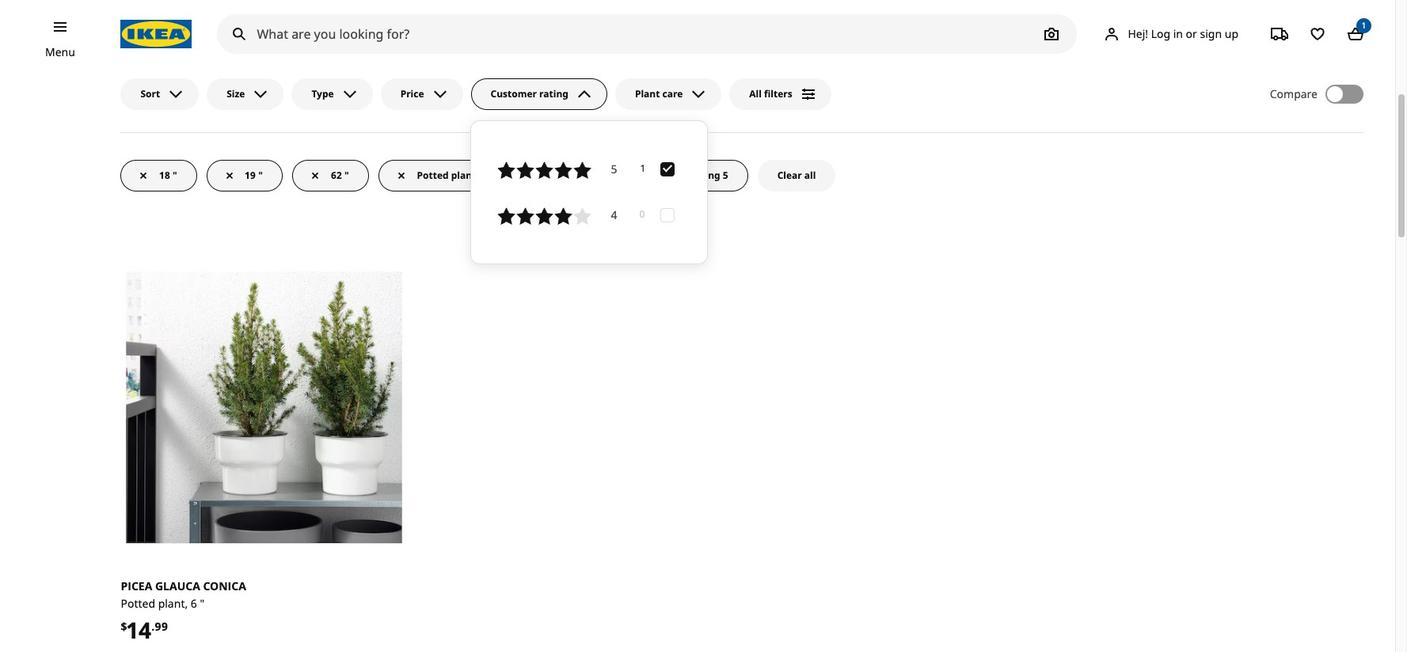 Task type: vqa. For each thing, say whether or not it's contained in the screenshot.
"Infant wrapped in white baby blanket with red stripes." image
no



Task type: describe. For each thing, give the bounding box(es) containing it.
all filters button
[[730, 78, 832, 110]]

plant,
[[158, 597, 188, 612]]

2 horizontal spatial 1
[[1363, 20, 1367, 31]]

clear all
[[778, 168, 816, 182]]

size
[[227, 87, 245, 101]]

picea glauca conica potted plant, 6 " $ 14 . 99
[[121, 579, 246, 646]]

62 "
[[331, 168, 349, 182]]

" for 19 "
[[258, 168, 263, 182]]

all
[[805, 168, 816, 182]]

room
[[1327, 29, 1354, 43]]

plant
[[635, 87, 660, 101]]

customer rating 5
[[643, 168, 729, 182]]

menu
[[45, 44, 75, 59]]

price
[[401, 87, 424, 101]]

1 link
[[1341, 18, 1372, 50]]

.
[[152, 619, 155, 635]]

or
[[1187, 26, 1198, 41]]

care
[[663, 87, 683, 101]]

customer for customer rating
[[491, 87, 537, 101]]

customer rating button
[[471, 78, 608, 110]]

items
[[1225, 29, 1250, 42]]

sort
[[141, 87, 160, 101]]

filters
[[765, 87, 793, 101]]

0
[[640, 208, 645, 221]]

62 " button
[[292, 160, 369, 191]]

0 horizontal spatial 1
[[641, 162, 645, 175]]

potted plant button
[[378, 160, 496, 191]]

1 horizontal spatial 1
[[1218, 29, 1223, 42]]

19 "
[[245, 168, 263, 182]]

customer rating 5 button
[[604, 160, 748, 191]]

conica
[[203, 579, 246, 594]]

type
[[312, 87, 334, 101]]

$
[[121, 619, 127, 635]]

room button
[[1316, 24, 1364, 48]]

sort button
[[121, 78, 199, 110]]

62
[[331, 168, 342, 182]]

hej! log in or sign up
[[1129, 26, 1239, 41]]

potted inside picea glauca conica potted plant, 6 " $ 14 . 99
[[121, 597, 155, 612]]

all filters
[[750, 87, 793, 101]]

1 items
[[1218, 29, 1250, 42]]



Task type: locate. For each thing, give the bounding box(es) containing it.
1 vertical spatial rating
[[692, 168, 721, 182]]

" inside picea glauca conica potted plant, 6 " $ 14 . 99
[[200, 597, 205, 612]]

rating
[[540, 87, 569, 101], [692, 168, 721, 182]]

" right 62 at the top of page
[[345, 168, 349, 182]]

product button
[[1259, 24, 1317, 48]]

potted left plant
[[417, 168, 449, 182]]

customer inside popup button
[[491, 87, 537, 101]]

customer
[[491, 87, 537, 101], [643, 168, 689, 182]]

0 vertical spatial rating
[[540, 87, 569, 101]]

5
[[611, 162, 618, 177], [723, 168, 729, 182]]

plant care button
[[616, 78, 722, 110]]

Search by product text field
[[217, 14, 1078, 54]]

0 horizontal spatial customer
[[491, 87, 537, 101]]

14
[[127, 616, 152, 646]]

1 left up
[[1218, 29, 1223, 42]]

potted
[[417, 168, 449, 182], [121, 597, 155, 612]]

5 left clear
[[723, 168, 729, 182]]

rating for customer rating 5
[[692, 168, 721, 182]]

19
[[245, 168, 256, 182]]

plant care
[[635, 87, 683, 101]]

potted down picea
[[121, 597, 155, 612]]

6
[[191, 597, 197, 612]]

1 horizontal spatial potted
[[417, 168, 449, 182]]

19 " button
[[206, 160, 283, 191]]

" right 18
[[173, 168, 177, 182]]

plant
[[451, 168, 476, 182]]

18 " button
[[121, 160, 197, 191]]

18
[[160, 168, 170, 182]]

None search field
[[217, 14, 1078, 54]]

customer rating
[[491, 87, 569, 101]]

18 "
[[160, 168, 177, 182]]

hej!
[[1129, 26, 1149, 41]]

ikea logotype, go to start page image
[[121, 20, 192, 48]]

5 inside button
[[723, 168, 729, 182]]

99
[[155, 619, 168, 635]]

0 horizontal spatial potted
[[121, 597, 155, 612]]

product element
[[1259, 24, 1364, 48]]

hej! log in or sign up link
[[1084, 18, 1258, 50]]

menu button
[[45, 44, 75, 61]]

in
[[1174, 26, 1184, 41]]

1 vertical spatial potted
[[121, 597, 155, 612]]

1 horizontal spatial customer
[[643, 168, 689, 182]]

price button
[[381, 78, 463, 110]]

clear all button
[[758, 160, 836, 191]]

$14.99 button
[[506, 160, 594, 191]]

rating for customer rating
[[540, 87, 569, 101]]

potted inside button
[[417, 168, 449, 182]]

customer for customer rating 5
[[643, 168, 689, 182]]

glauca
[[155, 579, 200, 594]]

0 horizontal spatial 5
[[611, 162, 618, 177]]

rating inside popup button
[[540, 87, 569, 101]]

log
[[1152, 26, 1171, 41]]

products element
[[640, 208, 645, 223]]

4
[[611, 207, 618, 223]]

" right 19
[[258, 168, 263, 182]]

5 stars element
[[611, 161, 618, 180]]

size button
[[207, 78, 284, 110]]

1 vertical spatial customer
[[643, 168, 689, 182]]

customer inside button
[[643, 168, 689, 182]]

1 horizontal spatial 5
[[723, 168, 729, 182]]

0 horizontal spatial rating
[[540, 87, 569, 101]]

rating inside button
[[692, 168, 721, 182]]

clear
[[778, 168, 802, 182]]

1 horizontal spatial rating
[[692, 168, 721, 182]]

4 stars element
[[611, 207, 618, 226]]

compare
[[1271, 86, 1318, 101]]

up
[[1226, 26, 1239, 41]]

0 vertical spatial potted
[[417, 168, 449, 182]]

5 left "1 products" element
[[611, 162, 618, 177]]

1 right room
[[1363, 20, 1367, 31]]

0 vertical spatial customer
[[491, 87, 537, 101]]

product
[[1270, 29, 1307, 43]]

1
[[1363, 20, 1367, 31], [1218, 29, 1223, 42], [641, 162, 645, 175]]

" right 6
[[200, 597, 205, 612]]

all
[[750, 87, 762, 101]]

sign
[[1201, 26, 1223, 41]]

" for 62 "
[[345, 168, 349, 182]]

1 products element
[[641, 162, 645, 177]]

"
[[173, 168, 177, 182], [258, 168, 263, 182], [345, 168, 349, 182], [200, 597, 205, 612]]

type button
[[292, 78, 373, 110]]

picea
[[121, 579, 152, 594]]

$14.99
[[545, 168, 575, 182]]

1 right 5 stars element
[[641, 162, 645, 175]]

" for 18 "
[[173, 168, 177, 182]]

potted plant
[[417, 168, 476, 182]]



